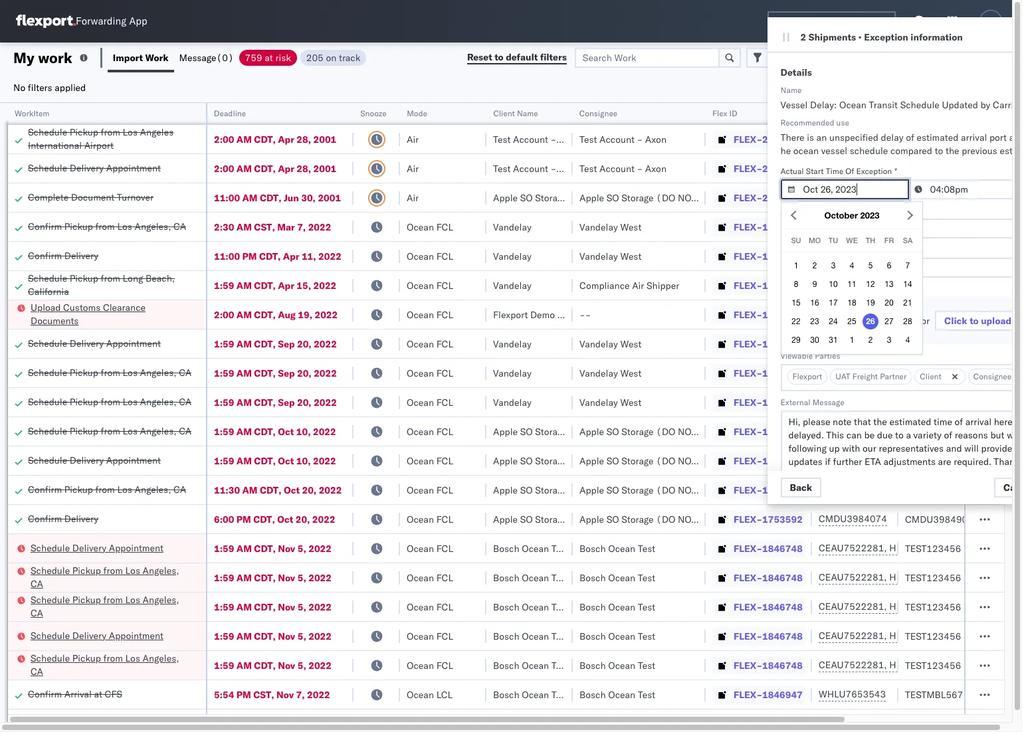 Task type: vqa. For each thing, say whether or not it's contained in the screenshot.


Task type: locate. For each thing, give the bounding box(es) containing it.
complete document turnover button
[[28, 191, 154, 205]]

2 2128712 from the top
[[763, 163, 803, 175]]

exception right of
[[857, 166, 893, 176]]

0 vertical spatial 28,
[[297, 133, 311, 145]]

0191967788 down estimated
[[906, 163, 964, 175]]

2 0191967788 from the top
[[906, 163, 964, 175]]

1 horizontal spatial 1 button
[[845, 333, 861, 349]]

2 vertical spatial 2:00
[[214, 309, 234, 321]]

2 vertical spatial pm
[[237, 689, 251, 701]]

name inside details name vessel delay: ocean transit schedule updated by carrier recommended use there is an unspecified delay of estimated arrival port arri
[[781, 85, 802, 95]]

flex-1459871 for confirm delivery link for 11:00 pm cdt, apr 11, 2022
[[734, 250, 803, 262]]

1 confirm delivery button from the top
[[28, 249, 99, 264]]

work
[[145, 52, 169, 64]]

0 vertical spatial transit
[[870, 99, 899, 111]]

0 vertical spatial cmdu39849018
[[906, 426, 980, 438]]

flexport left demo
[[494, 309, 528, 321]]

appointment for 2:00 am cdt, apr 28, 2001
[[106, 162, 161, 174]]

1 flex1459871 from the top
[[906, 221, 968, 233]]

client right partner
[[921, 372, 942, 382]]

1 vertical spatial 3
[[888, 336, 892, 345]]

resize handle column header for flex id
[[797, 103, 813, 733]]

cmdu3984074 for confirm pickup from los angeles, ca
[[819, 484, 888, 496]]

use)
[[613, 192, 637, 204], [699, 192, 723, 204], [613, 426, 637, 438], [699, 426, 723, 438], [613, 455, 637, 467], [699, 455, 723, 467], [613, 485, 637, 497], [699, 485, 723, 497], [613, 514, 637, 526], [699, 514, 723, 526]]

flex-1459871 down flexport button
[[734, 397, 803, 409]]

bosch ocean test
[[494, 543, 570, 555], [580, 543, 656, 555], [494, 572, 570, 584], [580, 572, 656, 584], [494, 602, 570, 614], [580, 602, 656, 614], [494, 631, 570, 643], [580, 631, 656, 643], [494, 660, 570, 672], [580, 660, 656, 672], [494, 689, 570, 701], [580, 689, 656, 701]]

1 vertical spatial 1
[[850, 336, 855, 345]]

2:00 am cdt, apr 28, 2001 down 'deadline' button
[[214, 133, 337, 145]]

to right "reset"
[[495, 51, 504, 63]]

october
[[825, 210, 859, 221]]

1 cmdu39849018 from the top
[[906, 426, 980, 438]]

7 flex- from the top
[[734, 309, 763, 321]]

exception left root
[[781, 245, 817, 255]]

apr for schedule pickup from los angeles international airport
[[278, 133, 295, 145]]

cst, right 5:54
[[254, 689, 274, 701]]

2 vertical spatial consignee
[[974, 372, 1012, 382]]

click to upload
[[945, 315, 1012, 327]]

0 vertical spatial 3
[[832, 262, 836, 271]]

1 vertical spatial transit
[[820, 206, 844, 216]]

filters right no
[[28, 81, 52, 93]]

vandelay west for 2:30 am cst, mar 7, 2022 confirm pickup from los angeles, ca link
[[580, 221, 642, 233]]

0 horizontal spatial message
[[179, 52, 217, 64]]

5 tcnu1234565 from the top
[[960, 396, 1023, 408]]

11:00 up the 2:30
[[214, 192, 240, 204]]

use
[[837, 118, 850, 128]]

-- up 'enter integers only' "number field"
[[906, 192, 917, 204]]

apr for schedule pickup from long beach, california
[[278, 280, 295, 292]]

time left of
[[827, 166, 844, 176]]

1 flex-2128712 from the top
[[734, 133, 803, 145]]

resize handle column header for deadline
[[338, 103, 354, 733]]

10,
[[297, 426, 311, 438], [297, 455, 311, 467]]

consignee button down search work text box on the right top of the page
[[573, 106, 693, 119]]

1459871 up viewable at the right top of the page
[[763, 338, 803, 350]]

1459871 down flexport button
[[763, 397, 803, 409]]

flex-1660288 button
[[713, 306, 806, 324], [713, 306, 806, 324]]

1 horizontal spatial transit
[[870, 99, 899, 111]]

confirm pickup from los angeles, ca link for 11:30 am cdt, oct 20, 2022
[[28, 483, 186, 497]]

*
[[895, 166, 898, 176], [863, 245, 866, 255]]

2128712 for schedule pickup from los angeles international airport
[[763, 133, 803, 145]]

to inside button
[[971, 315, 980, 327]]

exception right "•"
[[865, 31, 909, 43]]

2 down the exception root cause *
[[813, 262, 818, 271]]

schedule delivery appointment for 1:59 am cdt, oct 10, 2022
[[28, 455, 161, 467]]

beau1234567, down uat
[[819, 396, 887, 408]]

28 button
[[901, 314, 917, 330]]

whlu7653543
[[819, 689, 887, 701]]

to for reset
[[495, 51, 504, 63]]

flex-1753592 for confirm delivery
[[734, 514, 803, 526]]

0 vertical spatial 2 button
[[807, 258, 823, 274]]

work
[[38, 48, 72, 67]]

2 2:00 from the top
[[214, 163, 234, 175]]

2 flex-1753592 from the top
[[734, 455, 803, 467]]

5 5, from the top
[[298, 660, 306, 672]]

1 vertical spatial 3 button
[[882, 333, 898, 349]]

3 1753592 from the top
[[763, 485, 803, 497]]

estimated
[[781, 206, 818, 216]]

flex-2128712 up "flex-2217757"
[[734, 163, 803, 175]]

5 1:59 from the top
[[214, 426, 234, 438]]

flex-1459871 down "flex-2217757"
[[734, 221, 803, 233]]

0 horizontal spatial 4 button
[[845, 258, 861, 274]]

2 button down 26 button
[[863, 333, 879, 349]]

2 cmdu3984074 from the top
[[819, 455, 888, 467]]

flex-1459871 for 1:59 am cdt, sep 20, 2022 the schedule delivery appointment link
[[734, 338, 803, 350]]

1 vertical spatial 4
[[906, 336, 911, 345]]

drag
[[837, 315, 857, 327]]

flex1459871 for 2:30 am cst, mar 7, 2022 confirm pickup from los angeles, ca link
[[906, 221, 968, 233]]

1 ceau7522281, hlxu6269489, hlxu8034992 from the top
[[819, 543, 1023, 555]]

client down reset to default filters button
[[494, 108, 515, 118]]

0 vertical spatial filters
[[541, 51, 567, 63]]

flexport for flexport
[[793, 372, 823, 382]]

flexport down the viewable parties
[[793, 372, 823, 382]]

5 1846748 from the top
[[763, 660, 803, 672]]

4
[[850, 262, 855, 271], [906, 336, 911, 345]]

3 down 27 button
[[888, 336, 892, 345]]

flex-1459871 down viewable at the right top of the page
[[734, 367, 803, 379]]

2 1846748 from the top
[[763, 572, 803, 584]]

14 button
[[901, 277, 917, 293]]

cmdu3984074 down external message
[[819, 426, 888, 438]]

4 hlxu6269489, from the top
[[890, 631, 958, 643]]

4 confirm from the top
[[28, 513, 62, 525]]

schedule pickup from los angeles, ca link
[[28, 366, 192, 379], [28, 395, 192, 409], [28, 425, 192, 438], [31, 564, 189, 591], [31, 594, 189, 620], [31, 652, 189, 679]]

mode
[[407, 108, 428, 118]]

4 cmdu3984074 from the top
[[819, 513, 888, 525]]

2 confirm delivery from the top
[[28, 513, 99, 525]]

confirm pickup from los angeles, ca for 11:30
[[28, 484, 186, 496]]

4 flex1459871 from the top
[[906, 367, 968, 379]]

3 ceau7522281, from the top
[[819, 601, 888, 613]]

6:00 pm cdt, oct 20, 2022
[[214, 514, 336, 526]]

1 up 8
[[795, 262, 799, 271]]

1 flex-1846748 from the top
[[734, 543, 803, 555]]

flex id
[[713, 108, 738, 118]]

1 vertical spatial cmdu39849018
[[906, 455, 980, 467]]

1 vertical spatial confirm delivery
[[28, 513, 99, 525]]

2 west from the top
[[621, 250, 642, 262]]

transit
[[870, 99, 899, 111], [820, 206, 844, 216]]

1 right 31 button
[[850, 336, 855, 345]]

resize handle column header for workitem
[[190, 103, 206, 733]]

schedule delivery appointment link for 1:59 am cdt, sep 20, 2022
[[28, 337, 161, 350]]

pm right 6:00
[[237, 514, 251, 526]]

0 horizontal spatial name
[[517, 108, 538, 118]]

0 vertical spatial to
[[495, 51, 504, 63]]

client for client name
[[494, 108, 515, 118]]

name down default
[[517, 108, 538, 118]]

0 vertical spatial at
[[265, 52, 273, 64]]

by
[[981, 99, 991, 111]]

2 cmdu39849018 from the top
[[906, 455, 980, 467]]

28, up 30, in the top left of the page
[[297, 163, 311, 175]]

oct for confirm delivery
[[277, 514, 293, 526]]

2 horizontal spatial 2
[[869, 336, 874, 345]]

1 11:00 from the top
[[214, 192, 240, 204]]

and
[[859, 315, 875, 327]]

beau1234567, up we
[[819, 221, 887, 233]]

3 flex1459871 from the top
[[906, 338, 968, 350]]

0 vertical spatial 11:00
[[214, 192, 240, 204]]

upload
[[31, 302, 61, 314]]

message right work
[[179, 52, 217, 64]]

1 vertical spatial message
[[813, 398, 845, 408]]

* left th
[[863, 245, 866, 255]]

5 flex-1459871 from the top
[[734, 397, 803, 409]]

11:00 down the 2:30
[[214, 250, 240, 262]]

1 horizontal spatial name
[[781, 85, 802, 95]]

complete document turnover link
[[28, 191, 154, 204]]

beau1234567, down parties
[[819, 367, 887, 379]]

1 button up 8
[[789, 258, 805, 274]]

-- down compliance
[[580, 309, 592, 321]]

appointment for 1:59 am cdt, oct 10, 2022
[[106, 455, 161, 467]]

1459871 down su
[[763, 250, 803, 262]]

1 horizontal spatial *
[[895, 166, 898, 176]]

flex-1753592 button
[[713, 423, 806, 441], [713, 423, 806, 441], [713, 452, 806, 471], [713, 452, 806, 471], [713, 481, 806, 500], [713, 481, 806, 500], [713, 510, 806, 529], [713, 510, 806, 529]]

1 ceau7522281, from the top
[[819, 543, 888, 555]]

15 flex- from the top
[[734, 543, 763, 555]]

numbers inside container numbers
[[819, 114, 852, 124]]

7, for mar
[[297, 221, 306, 233]]

2:00 am cdt, apr 28, 2001 for schedule delivery appointment
[[214, 163, 337, 175]]

2 confirm pickup from los angeles, ca button from the top
[[28, 483, 186, 498]]

apr left 11,
[[283, 250, 300, 262]]

3 vandelay west from the top
[[580, 338, 642, 350]]

from inside schedule pickup from long beach, california
[[101, 272, 120, 284]]

flex-1459871 up flex-1520423
[[734, 250, 803, 262]]

2 bozo1234565, from the top
[[890, 250, 958, 262]]

2 down 26 button
[[869, 336, 874, 345]]

5 beau1234567, bozo1234565, tcnu1234565 from the top
[[819, 396, 1023, 408]]

2128712 left is
[[763, 133, 803, 145]]

0 vertical spatial exception
[[865, 31, 909, 43]]

0 vertical spatial 0191967788
[[906, 133, 964, 145]]

2 for the left "2" button
[[813, 262, 818, 271]]

0 horizontal spatial time
[[827, 166, 844, 176]]

beau1234567, for 1:59 am cdt, sep 20, 2022 the schedule delivery appointment link
[[819, 338, 887, 350]]

0191967788 down mbl/mawb at the top right of page
[[906, 133, 964, 145]]

transit inside details name vessel delay: ocean transit schedule updated by carrier recommended use there is an unspecified delay of estimated arrival port arri
[[870, 99, 899, 111]]

2 vertical spatial 2
[[869, 336, 874, 345]]

2001 right 30, in the top left of the page
[[318, 192, 341, 204]]

flex-1753592 for schedule delivery appointment
[[734, 455, 803, 467]]

1 beau1234567, from the top
[[819, 221, 887, 233]]

delay
[[882, 132, 904, 144]]

1 vertical spatial filters
[[28, 81, 52, 93]]

import
[[113, 52, 143, 64]]

3 bozo1234565, from the top
[[890, 338, 958, 350]]

8 resize handle column header from the left
[[883, 103, 899, 733]]

1 0191967788 from the top
[[906, 133, 964, 145]]

cmdu3984074 right back
[[819, 484, 888, 496]]

demo
[[531, 309, 555, 321]]

transit up delay at right
[[870, 99, 899, 111]]

0 vertical spatial confirm pickup from los angeles, ca
[[28, 220, 186, 232]]

beau1234567, down we
[[819, 250, 887, 262]]

1 horizontal spatial 2 button
[[863, 333, 879, 349]]

3 flex-1753592 from the top
[[734, 485, 803, 497]]

pm right 5:54
[[237, 689, 251, 701]]

20 button
[[882, 296, 898, 312]]

0 vertical spatial 3 button
[[826, 258, 842, 274]]

1 vandelay west from the top
[[580, 221, 642, 233]]

1 button right 31 button
[[845, 333, 861, 349]]

schedule delivery appointment for 1:59 am cdt, sep 20, 2022
[[28, 338, 161, 350]]

time for of
[[827, 166, 844, 176]]

name up vessel on the top
[[781, 85, 802, 95]]

1 vertical spatial cst,
[[254, 689, 274, 701]]

client for client
[[921, 372, 942, 382]]

7 ocean fcl from the top
[[407, 397, 454, 409]]

flex-1660288
[[734, 309, 803, 321]]

0 vertical spatial 10,
[[297, 426, 311, 438]]

message down uat
[[813, 398, 845, 408]]

resize handle column header for mode
[[471, 103, 487, 733]]

28, down 'deadline' button
[[297, 133, 311, 145]]

0191967788 for schedule pickup from los angeles international airport
[[906, 133, 964, 145]]

1 vertical spatial 2001
[[314, 163, 337, 175]]

0 horizontal spatial --
[[580, 309, 592, 321]]

1:59 am cdt, oct 10, 2022 for schedule pickup from los angeles, ca
[[214, 426, 336, 438]]

confirm delivery
[[28, 250, 99, 262], [28, 513, 99, 525]]

1459871 up su
[[763, 221, 803, 233]]

9
[[813, 280, 818, 290]]

21
[[904, 299, 913, 308]]

1 horizontal spatial 4
[[906, 336, 911, 345]]

confirm for 2:30 am cst, mar 7, 2022
[[28, 220, 62, 232]]

delivery for 1:59 am cdt, sep 20, 2022
[[70, 338, 104, 350]]

cmdu3984074
[[819, 426, 888, 438], [819, 455, 888, 467], [819, 484, 888, 496], [819, 513, 888, 525]]

file exception button
[[775, 48, 866, 68], [775, 48, 866, 68]]

1459871 for confirm delivery link for 11:00 pm cdt, apr 11, 2022
[[763, 250, 803, 262]]

flexport for flexport demo consignee
[[494, 309, 528, 321]]

1 vertical spatial confirm pickup from los angeles, ca
[[28, 484, 186, 496]]

0 vertical spatial 1:59 am cdt, sep 20, 2022
[[214, 338, 337, 350]]

cmdu39849018 for appointment
[[906, 455, 980, 467]]

1459871 down viewable at the right top of the page
[[763, 367, 803, 379]]

compliance  air shipper
[[580, 280, 680, 292]]

1 vertical spatial 0191967788
[[906, 163, 964, 175]]

numbers for mbl/mawb numbers
[[954, 108, 987, 118]]

5 flex1459871 from the top
[[906, 397, 968, 409]]

11:00 for 11:00 pm cdt, apr 11, 2022
[[214, 250, 240, 262]]

9 button
[[807, 277, 823, 293]]

pickup inside schedule pickup from los angeles international airport
[[70, 126, 98, 138]]

2001 for schedule delivery appointment
[[314, 163, 337, 175]]

1
[[795, 262, 799, 271], [850, 336, 855, 345]]

appointment for 1:59 am cdt, sep 20, 2022
[[106, 338, 161, 350]]

2001 up 30, in the top left of the page
[[314, 163, 337, 175]]

2 flex- from the top
[[734, 163, 763, 175]]

files
[[807, 284, 825, 294]]

flex-1846748 button
[[713, 540, 806, 558], [713, 540, 806, 558], [713, 569, 806, 588], [713, 569, 806, 588], [713, 598, 806, 617], [713, 598, 806, 617], [713, 628, 806, 646], [713, 628, 806, 646], [713, 657, 806, 675], [713, 657, 806, 675]]

california
[[28, 286, 69, 298]]

1 vertical spatial 10,
[[297, 455, 311, 467]]

0 horizontal spatial 4
[[850, 262, 855, 271]]

pm for 5:54
[[237, 689, 251, 701]]

1 2:00 from the top
[[214, 133, 234, 145]]

1 confirm pickup from los angeles, ca button from the top
[[28, 220, 186, 234]]

2:00 for schedule delivery appointment
[[214, 163, 234, 175]]

2 vertical spatial 2001
[[318, 192, 341, 204]]

cst, left 'mar'
[[254, 221, 275, 233]]

2 button down the exception root cause *
[[807, 258, 823, 274]]

2 up file
[[801, 31, 807, 43]]

1 vertical spatial 2
[[813, 262, 818, 271]]

confirm pickup from los angeles, ca button for 11:30
[[28, 483, 186, 498]]

2 ocean fcl from the top
[[407, 250, 454, 262]]

0 vertical spatial confirm pickup from los angeles, ca link
[[28, 220, 186, 233]]

1 vertical spatial confirm pickup from los angeles, ca button
[[28, 483, 186, 498]]

oct for schedule delivery appointment
[[278, 455, 294, 467]]

flex-1846947
[[734, 689, 803, 701]]

0 vertical spatial 7,
[[297, 221, 306, 233]]

4 flex-1459871 from the top
[[734, 367, 803, 379]]

1 horizontal spatial message
[[813, 398, 845, 408]]

tcnu1234565 for 1:59 am cdt, sep 20, 2022 the schedule delivery appointment link
[[960, 338, 1023, 350]]

reset to default filters button
[[460, 48, 575, 68]]

1 vertical spatial 4 button
[[901, 333, 917, 349]]

message (0)
[[179, 52, 234, 64]]

3 cmdu3984074 from the top
[[819, 484, 888, 496]]

4 1753592 from the top
[[763, 514, 803, 526]]

3 flex-1459871 from the top
[[734, 338, 803, 350]]

flex-2217757 button
[[713, 189, 806, 207], [713, 189, 806, 207]]

1:59 am cdt, oct 10, 2022 for schedule delivery appointment
[[214, 455, 336, 467]]

confirm
[[28, 220, 62, 232], [28, 250, 62, 262], [28, 484, 62, 496], [28, 513, 62, 525], [28, 689, 62, 701]]

1 hlxu6269489, from the top
[[890, 543, 958, 555]]

schedule
[[901, 99, 940, 111], [28, 126, 67, 138], [28, 162, 67, 174], [28, 272, 67, 284], [28, 338, 67, 350], [28, 367, 67, 379], [28, 396, 67, 408], [28, 425, 67, 437], [28, 455, 67, 467], [31, 542, 70, 554], [31, 565, 70, 577], [31, 594, 70, 606], [31, 630, 70, 642], [31, 653, 70, 665]]

name inside button
[[517, 108, 538, 118]]

1 1:59 am cdt, oct 10, 2022 from the top
[[214, 426, 336, 438]]

1 horizontal spatial numbers
[[954, 108, 987, 118]]

oct
[[278, 426, 294, 438], [278, 455, 294, 467], [284, 485, 300, 497], [277, 514, 293, 526]]

1 vertical spatial 28,
[[297, 163, 311, 175]]

1 bozo1234565, from the top
[[890, 221, 958, 233]]

-- : -- -- text field
[[908, 180, 1023, 200]]

17 button
[[826, 296, 842, 312]]

mar
[[278, 221, 295, 233]]

cst,
[[254, 221, 275, 233], [254, 689, 274, 701]]

* down delay at right
[[895, 166, 898, 176]]

3 down root
[[832, 262, 836, 271]]

arrival
[[64, 689, 92, 701]]

1 vertical spatial confirm pickup from los angeles, ca link
[[28, 483, 186, 497]]

4 button down 28 button
[[901, 333, 917, 349]]

1 vertical spatial at
[[94, 689, 102, 701]]

1 confirm delivery link from the top
[[28, 249, 99, 262]]

1 fcl from the top
[[437, 221, 454, 233]]

apr left 15,
[[278, 280, 295, 292]]

1 vertical spatial 2128712
[[763, 163, 803, 175]]

2 28, from the top
[[297, 163, 311, 175]]

0 horizontal spatial 1 button
[[789, 258, 805, 274]]

0 horizontal spatial 2
[[801, 31, 807, 43]]

2 vertical spatial 1:59 am cdt, sep 20, 2022
[[214, 397, 337, 409]]

at left cfs at the left bottom
[[94, 689, 102, 701]]

time down mmm d, yyyy text box on the right top of page
[[847, 206, 864, 216]]

0 vertical spatial 2
[[801, 31, 807, 43]]

cdt,
[[254, 133, 276, 145], [254, 163, 276, 175], [260, 192, 282, 204], [259, 250, 281, 262], [254, 280, 276, 292], [254, 309, 276, 321], [254, 338, 276, 350], [254, 367, 276, 379], [254, 397, 276, 409], [254, 426, 276, 438], [254, 455, 276, 467], [260, 485, 282, 497], [254, 514, 275, 526], [254, 543, 276, 555], [254, 572, 276, 584], [254, 602, 276, 614], [254, 631, 276, 643], [254, 660, 276, 672]]

1 horizontal spatial to
[[971, 315, 980, 327]]

0191967788 for schedule delivery appointment
[[906, 163, 964, 175]]

1 2:00 am cdt, apr 28, 2001 from the top
[[214, 133, 337, 145]]

0 vertical spatial 2128712
[[763, 133, 803, 145]]

my
[[13, 48, 34, 67]]

apr up jun on the left of page
[[278, 163, 295, 175]]

3 1459871 from the top
[[763, 338, 803, 350]]

at
[[265, 52, 273, 64], [94, 689, 102, 701]]

bozo1234565, for 1:59 am cdt, sep 20, 2022 the schedule delivery appointment link
[[890, 338, 958, 350]]

2 vertical spatial exception
[[781, 245, 817, 255]]

0 vertical spatial cst,
[[254, 221, 275, 233]]

pickup
[[70, 126, 98, 138], [64, 220, 93, 232], [70, 272, 98, 284], [70, 367, 98, 379], [70, 396, 98, 408], [70, 425, 98, 437], [64, 484, 93, 496], [72, 565, 101, 577], [72, 594, 101, 606], [72, 653, 101, 665]]

cmdu3984074 up back button
[[819, 455, 888, 467]]

1 horizontal spatial 4 button
[[901, 333, 917, 349]]

2 1:59 am cdt, nov 5, 2022 from the top
[[214, 572, 332, 584]]

beau1234567, down 25 button
[[819, 338, 887, 350]]

at left risk
[[265, 52, 273, 64]]

3 1:59 am cdt, nov 5, 2022 from the top
[[214, 602, 332, 614]]

cmdu3984074 down back button
[[819, 513, 888, 525]]

11 flex- from the top
[[734, 426, 763, 438]]

1 horizontal spatial consignee button
[[969, 369, 1023, 385]]

4 button
[[845, 258, 861, 274], [901, 333, 917, 349]]

0 horizontal spatial transit
[[820, 206, 844, 216]]

pickup inside schedule pickup from long beach, california
[[70, 272, 98, 284]]

0 horizontal spatial numbers
[[819, 114, 852, 124]]

1 vertical spatial sep
[[278, 367, 295, 379]]

12 fcl from the top
[[437, 543, 454, 555]]

3 button down 27 button
[[882, 333, 898, 349]]

appointment
[[106, 162, 161, 174], [106, 338, 161, 350], [106, 455, 161, 467], [109, 542, 164, 554], [109, 630, 164, 642]]

26 button
[[863, 314, 879, 330]]

5 1459871 from the top
[[763, 397, 803, 409]]

vandelay west
[[580, 221, 642, 233], [580, 250, 642, 262], [580, 338, 642, 350], [580, 367, 642, 379], [580, 397, 642, 409]]

2001 down 'deadline' button
[[314, 133, 337, 145]]

name for details
[[781, 85, 802, 95]]

los
[[123, 126, 138, 138], [117, 220, 132, 232], [123, 367, 138, 379], [123, 396, 138, 408], [123, 425, 138, 437], [117, 484, 132, 496], [125, 565, 140, 577], [125, 594, 140, 606], [125, 653, 140, 665]]

1 vertical spatial 1:59 am cdt, sep 20, 2022
[[214, 367, 337, 379]]

to right click
[[971, 315, 980, 327]]

8 ocean fcl from the top
[[407, 426, 454, 438]]

--
[[906, 192, 917, 204], [580, 309, 592, 321]]

confirm for 11:30 am cdt, oct 20, 2022
[[28, 484, 62, 496]]

beau1234567, for confirm delivery link for 11:00 pm cdt, apr 11, 2022
[[819, 250, 887, 262]]

file
[[906, 315, 920, 327]]

3
[[832, 262, 836, 271], [888, 336, 892, 345]]

4 west from the top
[[621, 367, 642, 379]]

2001 for complete document turnover
[[318, 192, 341, 204]]

1 vertical spatial name
[[517, 108, 538, 118]]

delay:
[[811, 99, 838, 111]]

5:54 pm cst, nov 7, 2022
[[214, 689, 330, 701]]

resize handle column header
[[190, 103, 206, 733], [338, 103, 354, 733], [384, 103, 400, 733], [471, 103, 487, 733], [557, 103, 573, 733], [690, 103, 706, 733], [797, 103, 813, 733], [883, 103, 899, 733], [989, 103, 1005, 733]]

12 ocean fcl from the top
[[407, 543, 454, 555]]

0 vertical spatial flexport
[[494, 309, 528, 321]]

2:00 am cdt, apr 28, 2001 up '11:00 am cdt, jun 30, 2001'
[[214, 163, 337, 175]]

Please type here (tag users with @) text field
[[781, 411, 1023, 474]]

1 vertical spatial 11:00
[[214, 250, 240, 262]]

bozo1234565, for confirm delivery link for 11:00 pm cdt, apr 11, 2022
[[890, 250, 958, 262]]

consignee button right client button
[[969, 369, 1023, 385]]

1 1:59 am cdt, sep 20, 2022 from the top
[[214, 338, 337, 350]]

apr down 'deadline' button
[[278, 133, 295, 145]]

2022
[[308, 221, 331, 233], [319, 250, 342, 262], [314, 280, 337, 292], [315, 309, 338, 321], [314, 338, 337, 350], [314, 367, 337, 379], [314, 397, 337, 409], [313, 426, 336, 438], [313, 455, 336, 467], [319, 485, 342, 497], [313, 514, 336, 526], [309, 543, 332, 555], [309, 572, 332, 584], [309, 602, 332, 614], [309, 631, 332, 643], [309, 660, 332, 672], [307, 689, 330, 701]]

west for confirm delivery link for 11:00 pm cdt, apr 11, 2022
[[621, 250, 642, 262]]

1 vertical spatial confirm delivery link
[[28, 512, 99, 526]]

0 vertical spatial sep
[[278, 338, 295, 350]]

beau1234567,
[[819, 221, 887, 233], [819, 250, 887, 262], [819, 338, 887, 350], [819, 367, 887, 379], [819, 396, 887, 408]]

jun
[[284, 192, 299, 204]]

west for 2:30 am cst, mar 7, 2022 confirm pickup from los angeles, ca link
[[621, 221, 642, 233]]

0 vertical spatial confirm delivery link
[[28, 249, 99, 262]]

flexport inside button
[[793, 372, 823, 382]]

confirm delivery button
[[28, 249, 99, 264], [28, 512, 99, 527]]

Search Shipments (/) text field
[[768, 11, 897, 31]]

3 2:00 from the top
[[214, 309, 234, 321]]

2 confirm pickup from los angeles, ca from the top
[[28, 484, 186, 496]]

schedule delivery appointment link for 1:59 am cdt, oct 10, 2022
[[28, 454, 161, 467]]

2 confirm from the top
[[28, 250, 62, 262]]

container numbers button
[[813, 100, 886, 124]]

to inside button
[[495, 51, 504, 63]]

2128712 up 2217757
[[763, 163, 803, 175]]

0 vertical spatial 2:00 am cdt, apr 28, 2001
[[214, 133, 337, 145]]

delivery for 1:59 am cdt, oct 10, 2022
[[70, 455, 104, 467]]

flex-2128712 down flex id "button"
[[734, 133, 803, 145]]

pm
[[242, 250, 257, 262], [237, 514, 251, 526], [237, 689, 251, 701]]

1 confirm delivery from the top
[[28, 250, 99, 262]]

4 button down cause
[[845, 258, 861, 274]]

1 vertical spatial 2:00 am cdt, apr 28, 2001
[[214, 163, 337, 175]]

759
[[245, 52, 262, 64]]

1 beau1234567, bozo1234565, tcnu1234565 from the top
[[819, 221, 1023, 233]]

confirm pickup from los angeles, ca for 2:30
[[28, 220, 186, 232]]

filters right default
[[541, 51, 567, 63]]

4 hlxu8034992 from the top
[[961, 631, 1023, 643]]

to for click
[[971, 315, 980, 327]]

oct for confirm pickup from los angeles, ca
[[284, 485, 300, 497]]

4 1459871 from the top
[[763, 367, 803, 379]]

1 vertical spatial time
[[847, 206, 864, 216]]

0 vertical spatial name
[[781, 85, 802, 95]]

name
[[781, 85, 802, 95], [517, 108, 538, 118]]

1459871 for 1:59 am cdt, sep 20, 2022 the schedule delivery appointment link
[[763, 338, 803, 350]]

from
[[101, 126, 120, 138], [95, 220, 115, 232], [101, 272, 120, 284], [101, 367, 120, 379], [101, 396, 120, 408], [101, 425, 120, 437], [95, 484, 115, 496], [103, 565, 123, 577], [103, 594, 123, 606], [103, 653, 123, 665]]

0 vertical spatial client
[[494, 108, 515, 118]]

1 horizontal spatial 1
[[850, 336, 855, 345]]

1 vertical spatial --
[[580, 309, 592, 321]]

ymluw236679313
[[906, 309, 991, 321]]

schedule pickup from los angeles, ca button
[[28, 366, 192, 381], [28, 395, 192, 410], [28, 425, 192, 439], [31, 564, 189, 592], [31, 594, 189, 622], [31, 652, 189, 680]]

18 flex- from the top
[[734, 631, 763, 643]]

0 horizontal spatial consignee button
[[573, 106, 693, 119]]

2 confirm delivery button from the top
[[28, 512, 99, 527]]

0 vertical spatial flex-2128712
[[734, 133, 803, 145]]

MMM D, YYYY text field
[[781, 180, 910, 200]]

transit down mmm d, yyyy text box on the right top of page
[[820, 206, 844, 216]]

pm for 6:00
[[237, 514, 251, 526]]

is
[[808, 132, 815, 144]]

4 down 28 button
[[906, 336, 911, 345]]

7 resize handle column header from the left
[[797, 103, 813, 733]]

205 on track
[[306, 52, 361, 64]]

pm down 2:30 am cst, mar 7, 2022
[[242, 250, 257, 262]]

flex-1520423 button
[[713, 276, 806, 295], [713, 276, 806, 295]]

1 vertical spatial confirm delivery button
[[28, 512, 99, 527]]

3 button down root
[[826, 258, 842, 274]]

0 vertical spatial 2001
[[314, 133, 337, 145]]

1 tcnu1234565 from the top
[[960, 221, 1023, 233]]

5:54
[[214, 689, 234, 701]]

details
[[781, 67, 813, 78]]

4 down cause
[[850, 262, 855, 271]]

container numbers
[[819, 103, 855, 124]]

flex-1459871 down flex-1660288
[[734, 338, 803, 350]]

click
[[945, 315, 968, 327]]



Task type: describe. For each thing, give the bounding box(es) containing it.
parties
[[816, 351, 841, 361]]

1 for bottommost 1 button
[[850, 336, 855, 345]]

risk
[[276, 52, 291, 64]]

8 flex- from the top
[[734, 338, 763, 350]]

1 vertical spatial consignee button
[[969, 369, 1023, 385]]

11:00 for 11:00 am cdt, jun 30, 2001
[[214, 192, 240, 204]]

drop
[[877, 315, 897, 327]]

1 5, from the top
[[298, 543, 306, 555]]

20, for confirm delivery link associated with 6:00 pm cdt, oct 20, 2022
[[296, 514, 310, 526]]

client name
[[494, 108, 538, 118]]

5 vandelay west from the top
[[580, 397, 642, 409]]

4 ceau7522281, hlxu6269489, hlxu8034992 from the top
[[819, 631, 1023, 643]]

october 2023
[[825, 210, 880, 221]]

2 1:59 from the top
[[214, 338, 234, 350]]

5 fcl from the top
[[437, 338, 454, 350]]

2001 for schedule pickup from los angeles international airport
[[314, 133, 337, 145]]

client button
[[915, 369, 966, 385]]

workitem button
[[8, 106, 193, 119]]

mbl/mawb
[[906, 108, 952, 118]]

schedule delivery appointment for 2:00 am cdt, apr 28, 2001
[[28, 162, 161, 174]]

import work button
[[108, 43, 174, 72]]

10 ocean fcl from the top
[[407, 485, 454, 497]]

Carrier text field
[[781, 258, 1023, 278]]

cfs
[[105, 689, 122, 701]]

apr for confirm delivery
[[283, 250, 300, 262]]

11 fcl from the top
[[437, 514, 454, 526]]

0 vertical spatial consignee button
[[573, 106, 693, 119]]

6 1:59 from the top
[[214, 455, 234, 467]]

flex-1753592 for confirm pickup from los angeles, ca
[[734, 485, 803, 497]]

10
[[830, 280, 839, 290]]

beau1234567, for 2:30 am cst, mar 7, 2022 confirm pickup from los angeles, ca link
[[819, 221, 887, 233]]

upload customs clearance documents
[[31, 302, 146, 327]]

7 fcl from the top
[[437, 397, 454, 409]]

9 1:59 from the top
[[214, 602, 234, 614]]

confirm delivery link for 6:00 pm cdt, oct 20, 2022
[[28, 512, 99, 526]]

20
[[885, 299, 894, 308]]

upload customs clearance documents button
[[31, 301, 189, 329]]

attach
[[781, 284, 805, 294]]

flex-1459871 for 2:30 am cst, mar 7, 2022 confirm pickup from los angeles, ca link
[[734, 221, 803, 233]]

0 horizontal spatial 3
[[832, 262, 836, 271]]

1 for the top 1 button
[[795, 262, 799, 271]]

confirm arrival at cfs button
[[28, 688, 122, 703]]

schedule pickup from long beach, california button
[[28, 272, 200, 300]]

shipper
[[647, 280, 680, 292]]

4 ceau7522281, from the top
[[819, 631, 888, 643]]

confirm delivery link for 11:00 pm cdt, apr 11, 2022
[[28, 249, 99, 262]]

3 hlxu6269489, from the top
[[890, 601, 958, 613]]

2:30 am cst, mar 7, 2022
[[214, 221, 331, 233]]

3 resize handle column header from the left
[[384, 103, 400, 733]]

15 ocean fcl from the top
[[407, 631, 454, 643]]

3 1:59 am cdt, sep 20, 2022 from the top
[[214, 397, 337, 409]]

1 vertical spatial 1 button
[[845, 333, 861, 349]]

4 beau1234567, from the top
[[819, 367, 887, 379]]

name for client
[[517, 108, 538, 118]]

air for schedule delivery appointment
[[407, 163, 419, 175]]

forwarding app
[[76, 15, 147, 28]]

3 flex- from the top
[[734, 192, 763, 204]]

unspecified
[[830, 132, 879, 144]]

11 button
[[845, 277, 861, 293]]

oct for schedule pickup from los angeles, ca
[[278, 426, 294, 438]]

delivery for 11:00 pm cdt, apr 11, 2022
[[64, 250, 99, 262]]

cmdu39849018 for from
[[906, 426, 980, 438]]

cmdu3984074 for schedule delivery appointment
[[819, 455, 888, 467]]

client name button
[[487, 106, 560, 119]]

0 horizontal spatial 2 button
[[807, 258, 823, 274]]

7, for nov
[[296, 689, 305, 701]]

5 ocean fcl from the top
[[407, 338, 454, 350]]

2128712 for schedule delivery appointment
[[763, 163, 803, 175]]

confirm delivery button for 6:00
[[28, 512, 99, 527]]

4 1:59 am cdt, nov 5, 2022 from the top
[[214, 631, 332, 643]]

4 1846748 from the top
[[763, 631, 803, 643]]

1 horizontal spatial 3 button
[[882, 333, 898, 349]]

4 flex-1846748 from the top
[[734, 631, 803, 643]]

22 button
[[789, 314, 805, 330]]

file
[[795, 52, 812, 64]]

schedule inside schedule pickup from long beach, california
[[28, 272, 67, 284]]

schedule inside schedule pickup from los angeles international airport
[[28, 126, 67, 138]]

0 horizontal spatial *
[[863, 245, 866, 255]]

8
[[795, 280, 799, 290]]

10 fcl from the top
[[437, 485, 454, 497]]

1 vertical spatial consignee
[[558, 309, 603, 321]]

sa
[[904, 236, 913, 245]]

7 1:59 from the top
[[214, 543, 234, 555]]

10, for schedule pickup from los angeles, ca
[[297, 426, 311, 438]]

4 beau1234567, bozo1234565, tcnu1234565 from the top
[[819, 367, 1023, 379]]

3 fcl from the top
[[437, 280, 454, 292]]

Search Work text field
[[575, 48, 720, 68]]

beach,
[[146, 272, 175, 284]]

4 flex- from the top
[[734, 221, 763, 233]]

cmdu3984074 for schedule pickup from los angeles, ca
[[819, 426, 888, 438]]

15
[[792, 299, 801, 308]]

8 1:59 from the top
[[214, 572, 234, 584]]

vandelay west for confirm delivery link for 11:00 pm cdt, apr 11, 2022
[[580, 250, 642, 262]]

root
[[819, 245, 836, 255]]

2 ceau7522281, from the top
[[819, 572, 888, 584]]

month  2023-10 element
[[786, 257, 919, 350]]

3 1846748 from the top
[[763, 602, 803, 614]]

•
[[859, 31, 863, 43]]

2 for 2 shipments • exception information
[[801, 31, 807, 43]]

10, for schedule delivery appointment
[[297, 455, 311, 467]]

los inside schedule pickup from los angeles international airport
[[123, 126, 138, 138]]

19
[[867, 299, 876, 308]]

external
[[781, 398, 811, 408]]

1 horizontal spatial at
[[265, 52, 273, 64]]

schedule inside details name vessel delay: ocean transit schedule updated by carrier recommended use there is an unspecified delay of estimated arrival port arri
[[901, 99, 940, 111]]

15 fcl from the top
[[437, 631, 454, 643]]

complete
[[28, 191, 69, 203]]

11
[[848, 280, 857, 290]]

20 flex- from the top
[[734, 689, 763, 701]]

14
[[904, 280, 913, 290]]

20, for 11:30 am cdt, oct 20, 2022's confirm pickup from los angeles, ca link
[[302, 485, 317, 497]]

mode button
[[400, 106, 474, 119]]

4 ocean fcl from the top
[[407, 309, 454, 321]]

track
[[339, 52, 361, 64]]

28, for schedule pickup from los angeles international airport
[[297, 133, 311, 145]]

there
[[781, 132, 805, 144]]

air for schedule pickup from los angeles international airport
[[407, 133, 419, 145]]

3 hlxu8034992 from the top
[[961, 601, 1023, 613]]

5
[[869, 262, 874, 271]]

10 1:59 from the top
[[214, 631, 234, 643]]

1 sep from the top
[[278, 338, 295, 350]]

clearance
[[103, 302, 146, 314]]

flexport. image
[[16, 15, 76, 28]]

cst, for nov
[[254, 689, 274, 701]]

forwarding app link
[[16, 15, 147, 28]]

fr
[[885, 236, 895, 245]]

1753592 for confirm delivery
[[763, 514, 803, 526]]

of
[[907, 132, 915, 144]]

30 button
[[807, 333, 823, 349]]

snooze
[[361, 108, 387, 118]]

5 hlxu8034992 from the top
[[961, 660, 1023, 672]]

5 flex- from the top
[[734, 250, 763, 262]]

6 fcl from the top
[[437, 367, 454, 379]]

28
[[904, 318, 913, 327]]

document
[[71, 191, 115, 203]]

0 vertical spatial message
[[179, 52, 217, 64]]

1 horizontal spatial --
[[906, 192, 917, 204]]

uat freight partner
[[836, 372, 907, 382]]

1753592 for confirm pickup from los angeles, ca
[[763, 485, 803, 497]]

9 fcl from the top
[[437, 455, 454, 467]]

7 button
[[901, 258, 917, 274]]

Enter integers only number field
[[781, 219, 1023, 239]]

testmbl567
[[906, 689, 964, 701]]

caiu7969337
[[819, 309, 882, 321]]

3 cmdu39849018 from the top
[[906, 514, 980, 526]]

confirm delivery for 11:00
[[28, 250, 99, 262]]

mo
[[809, 236, 821, 245]]

2:00 for schedule pickup from los angeles international airport
[[214, 133, 234, 145]]

tcnu1234565 for 2:30 am cst, mar 7, 2022 confirm pickup from los angeles, ca link
[[960, 221, 1023, 233]]

11:00 am cdt, jun 30, 2001
[[214, 192, 341, 204]]

5 bozo1234565, from the top
[[890, 396, 958, 408]]

4 bozo1234565, from the top
[[890, 367, 958, 379]]

9 ocean fcl from the top
[[407, 455, 454, 467]]

1 hlxu8034992 from the top
[[961, 543, 1023, 555]]

click to upload button
[[936, 311, 1022, 331]]

flex-2128712 for schedule pickup from los angeles international airport
[[734, 133, 803, 145]]

9 flex- from the top
[[734, 367, 763, 379]]

confirm for 5:54 pm cst, nov 7, 2022
[[28, 689, 62, 701]]

3 test123456 from the top
[[906, 602, 962, 614]]

schedule delivery appointment button for 1:59 am cdt, oct 10, 2022
[[28, 454, 161, 469]]

confirm pickup from los angeles, ca button for 2:30
[[28, 220, 186, 234]]

flex-2128712 for schedule delivery appointment
[[734, 163, 803, 175]]

11 ocean fcl from the top
[[407, 514, 454, 526]]

13 flex- from the top
[[734, 485, 763, 497]]

deadline button
[[208, 106, 341, 119]]

start
[[807, 166, 824, 176]]

turnover
[[117, 191, 154, 203]]

2 5, from the top
[[298, 572, 306, 584]]

uat
[[836, 372, 851, 382]]

flex1459871 for 1:59 am cdt, sep 20, 2022 the schedule delivery appointment link
[[906, 338, 968, 350]]

2 fcl from the top
[[437, 250, 454, 262]]

4 tcnu1234565 from the top
[[960, 367, 1023, 379]]

1 ocean fcl from the top
[[407, 221, 454, 233]]

1753592 for schedule pickup from los angeles, ca
[[763, 426, 803, 438]]

20, for 1:59 am cdt, sep 20, 2022 the schedule delivery appointment link
[[297, 338, 312, 350]]

16 flex- from the top
[[734, 572, 763, 584]]

5 ceau7522281, hlxu6269489, hlxu8034992 from the top
[[819, 660, 1023, 672]]

24 button
[[826, 314, 842, 330]]

tu
[[829, 236, 839, 245]]

3 sep from the top
[[278, 397, 295, 409]]

17 flex- from the top
[[734, 602, 763, 614]]

4 for the bottom 4 'button'
[[906, 336, 911, 345]]

applied
[[55, 81, 86, 93]]

impact
[[866, 206, 891, 216]]

confirm delivery button for 11:00
[[28, 249, 99, 264]]

19 flex- from the top
[[734, 660, 763, 672]]

batch action button
[[927, 48, 1014, 68]]

cmdu3984074 for confirm delivery
[[819, 513, 888, 525]]

3 ceau7522281, hlxu6269489, hlxu8034992 from the top
[[819, 601, 1023, 613]]

1 test123456 from the top
[[906, 543, 962, 555]]

reset to default filters
[[468, 51, 567, 63]]

confirm pickup from los angeles, ca link for 2:30 am cst, mar 7, 2022
[[28, 220, 186, 233]]

estimated
[[917, 132, 959, 144]]

documents
[[31, 315, 79, 327]]

beau1234567, bozo1234565, tcnu1234565 for 2:30 am cst, mar 7, 2022 confirm pickup from los angeles, ca link
[[819, 221, 1023, 233]]

deadline
[[214, 108, 246, 118]]

su
[[792, 236, 802, 245]]

8 fcl from the top
[[437, 426, 454, 438]]

3 flex-1846748 from the top
[[734, 602, 803, 614]]

flex id button
[[706, 106, 799, 119]]

time for impact
[[847, 206, 864, 216]]

6:00
[[214, 514, 234, 526]]

2 test123456 from the top
[[906, 572, 962, 584]]

14 flex- from the top
[[734, 514, 763, 526]]

filters inside button
[[541, 51, 567, 63]]

flex1459871 for confirm delivery link for 11:00 pm cdt, apr 11, 2022
[[906, 250, 968, 262]]

ocean inside details name vessel delay: ocean transit schedule updated by carrier recommended use there is an unspecified delay of estimated arrival port arri
[[840, 99, 867, 111]]

0 vertical spatial *
[[895, 166, 898, 176]]

14 ocean fcl from the top
[[407, 602, 454, 614]]

schedule pickup from los angeles international airport link
[[28, 125, 200, 152]]

customs
[[63, 302, 101, 314]]

beau1234567, bozo1234565, tcnu1234565 for 1:59 am cdt, sep 20, 2022 the schedule delivery appointment link
[[819, 338, 1023, 350]]

13 ocean fcl from the top
[[407, 572, 454, 584]]

1 1:59 from the top
[[214, 280, 234, 292]]

2:00 am cdt, apr 28, 2001 for schedule pickup from los angeles international airport
[[214, 133, 337, 145]]

5 beau1234567, from the top
[[819, 396, 887, 408]]

numbers for container numbers
[[819, 114, 852, 124]]

2 ceau7522281, hlxu6269489, hlxu8034992 from the top
[[819, 572, 1023, 584]]

kkfu7750073,
[[819, 279, 887, 291]]

12 flex- from the top
[[734, 455, 763, 467]]

schedule delivery appointment link for 2:00 am cdt, apr 28, 2001
[[28, 161, 161, 175]]

1 vertical spatial 2 button
[[863, 333, 879, 349]]

1 vertical spatial exception
[[857, 166, 893, 176]]

my work
[[13, 48, 72, 67]]

a
[[899, 315, 904, 327]]

31
[[830, 336, 839, 345]]

6 ocean fcl from the top
[[407, 367, 454, 379]]

actual
[[781, 166, 805, 176]]

4 5, from the top
[[298, 631, 306, 643]]

0 horizontal spatial 3 button
[[826, 258, 842, 274]]

0 vertical spatial consignee
[[580, 108, 618, 118]]

mbl/mawb numbers button
[[899, 106, 1023, 119]]

reset
[[468, 51, 493, 63]]

vandelay west for 1:59 am cdt, sep 20, 2022 the schedule delivery appointment link
[[580, 338, 642, 350]]

delivery for 6:00 pm cdt, oct 20, 2022
[[64, 513, 99, 525]]

8 button
[[789, 277, 805, 293]]

confirm arrival at cfs link
[[28, 688, 122, 701]]

delivery for 2:00 am cdt, apr 28, 2001
[[70, 162, 104, 174]]

5 test123456 from the top
[[906, 660, 962, 672]]

2 sep from the top
[[278, 367, 295, 379]]

4 1:59 from the top
[[214, 397, 234, 409]]

4 fcl from the top
[[437, 309, 454, 321]]

viewable
[[781, 351, 814, 361]]

0 vertical spatial 1 button
[[789, 258, 805, 274]]

at inside button
[[94, 689, 102, 701]]

9 resize handle column header from the left
[[989, 103, 1005, 733]]

2 1:59 am cdt, sep 20, 2022 from the top
[[214, 367, 337, 379]]

west for 1:59 am cdt, sep 20, 2022 the schedule delivery appointment link
[[621, 338, 642, 350]]

2 hlxu8034992 from the top
[[961, 572, 1023, 584]]

default
[[506, 51, 538, 63]]

2 for bottommost "2" button
[[869, 336, 874, 345]]

container
[[819, 103, 855, 113]]

resize handle column header for container numbers
[[883, 103, 899, 733]]

bozo1234565, for 2:30 am cst, mar 7, 2022 confirm pickup from los angeles, ca link
[[890, 221, 958, 233]]

from inside schedule pickup from los angeles international airport
[[101, 126, 120, 138]]

4 for the left 4 'button'
[[850, 262, 855, 271]]

1520423
[[763, 280, 803, 292]]

schedule delivery appointment button for 2:00 am cdt, apr 28, 2001
[[28, 161, 161, 176]]

upload customs clearance documents link
[[31, 301, 189, 328]]

18 button
[[845, 296, 861, 312]]

1 horizontal spatial 3
[[888, 336, 892, 345]]

1753592 for schedule delivery appointment
[[763, 455, 803, 467]]



